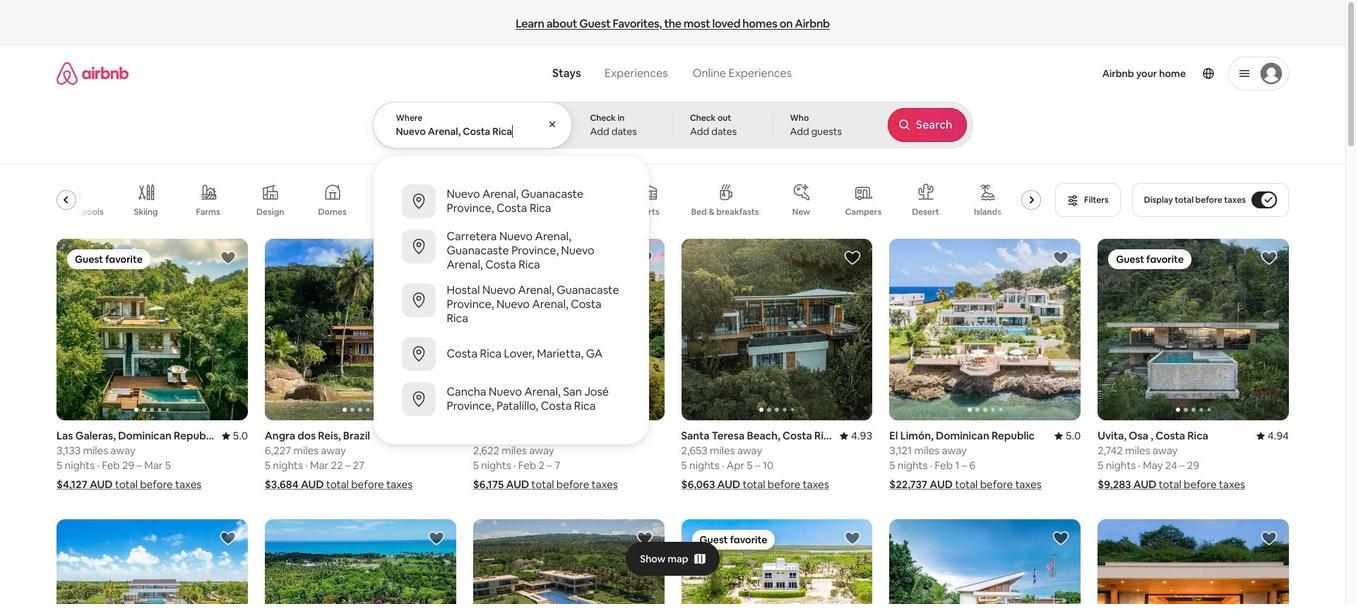 Task type: locate. For each thing, give the bounding box(es) containing it.
None search field
[[373, 45, 973, 444]]

add to wishlist: playa hermosa, costa rica image
[[1261, 530, 1278, 547]]

0 horizontal spatial add to wishlist: la romana, dominican republic image
[[220, 530, 237, 547]]

add to wishlist: el limón, dominican republic image
[[1053, 249, 1070, 266]]

4.93 out of 5 average rating image
[[840, 429, 873, 442]]

option
[[373, 179, 649, 224], [373, 224, 649, 278], [373, 278, 649, 331], [373, 331, 649, 377], [373, 377, 649, 422]]

Search destinations search field
[[396, 125, 550, 138]]

tab panel
[[373, 102, 973, 444]]

add to wishlist: gaspar hernandez, dominican republic image
[[428, 530, 445, 547]]

profile element
[[814, 45, 1289, 102]]

2 add to wishlist: la romana, dominican republic image from the left
[[1053, 530, 1070, 547]]

3 option from the top
[[373, 278, 649, 331]]

group
[[45, 172, 1047, 228], [57, 239, 248, 421], [265, 239, 456, 421], [473, 239, 664, 421], [681, 239, 873, 421], [890, 239, 1272, 421], [1098, 239, 1289, 421], [57, 520, 248, 604], [265, 520, 456, 604], [473, 520, 664, 604], [681, 520, 873, 604], [890, 520, 1081, 604], [1098, 520, 1289, 604]]

add to wishlist: north side, cayman islands image
[[845, 530, 861, 547]]

add to wishlist: la romana, dominican republic image
[[220, 530, 237, 547], [1053, 530, 1070, 547]]

1 horizontal spatial add to wishlist: la romana, dominican republic image
[[1053, 530, 1070, 547]]

4 option from the top
[[373, 331, 649, 377]]

add to wishlist: uvita, osa , costa rica image
[[1261, 249, 1278, 266]]

2 option from the top
[[373, 224, 649, 278]]

4.94 out of 5 average rating image
[[1257, 429, 1289, 442]]



Task type: describe. For each thing, give the bounding box(es) containing it.
5 option from the top
[[373, 377, 649, 422]]

1 option from the top
[[373, 179, 649, 224]]

5.0 out of 5 average rating image
[[1055, 429, 1081, 442]]

what can we help you find? tab list
[[541, 58, 680, 89]]

add to wishlist: angra dos reis, brazil image
[[428, 249, 445, 266]]

search suggestions list box
[[373, 167, 649, 433]]

add to wishlist: las galeras, dominican republic image
[[220, 249, 237, 266]]

5.0 out of 5 average rating image
[[221, 429, 248, 442]]

add to wishlist: santa teresa beach, costa rica image
[[845, 249, 861, 266]]

add to wishlist: nuevo arenal, costa rica image
[[636, 249, 653, 266]]

add to wishlist: cabrera, dominican republic image
[[636, 530, 653, 547]]

1 add to wishlist: la romana, dominican republic image from the left
[[220, 530, 237, 547]]



Task type: vqa. For each thing, say whether or not it's contained in the screenshot.
Search suggestions list box
yes



